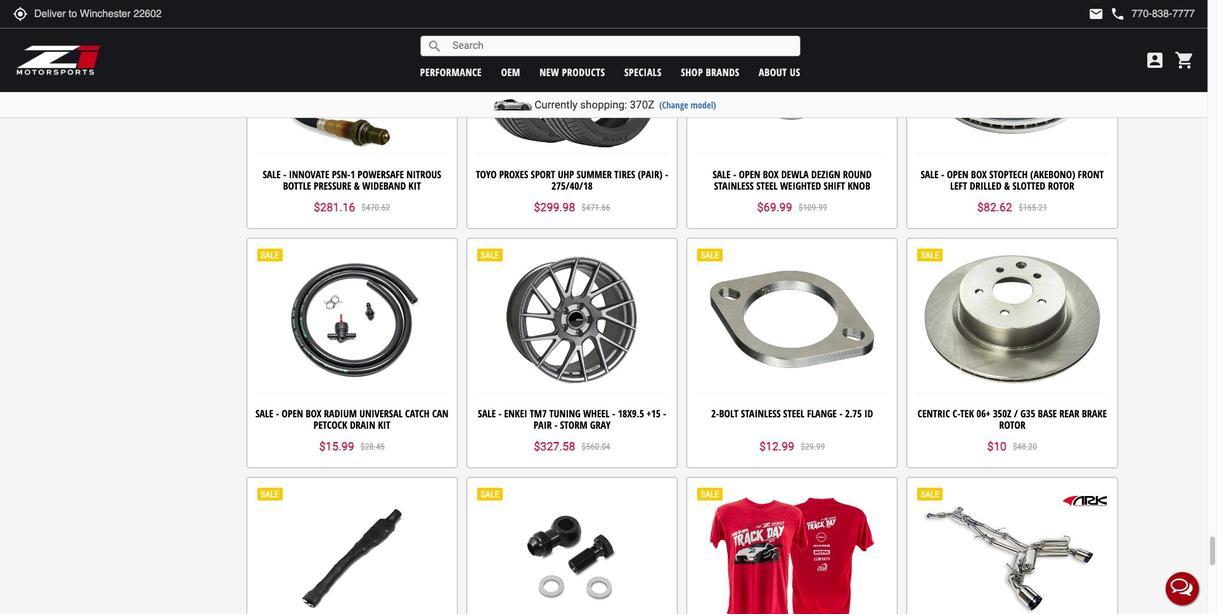 Task type: locate. For each thing, give the bounding box(es) containing it.
- right (pair)
[[666, 168, 669, 182]]

0 horizontal spatial steel
[[757, 179, 778, 193]]

rotor
[[1049, 179, 1075, 193], [1000, 418, 1026, 432]]

0 horizontal spatial box
[[306, 407, 322, 421]]

search
[[427, 38, 443, 54]]

kit right the 'drain' on the bottom of the page
[[378, 418, 391, 432]]

box right the "left" at top
[[972, 168, 988, 182]]

box left dewla
[[763, 168, 779, 182]]

1 horizontal spatial rotor
[[1049, 179, 1075, 193]]

1 vertical spatial rotor
[[1000, 418, 1026, 432]]

sale inside sale - open box dewla dezign round stainless steel weighted shift knob
[[713, 168, 731, 182]]

& for pressure
[[354, 179, 360, 193]]

1
[[351, 168, 355, 182]]

$12.99 $29.99
[[760, 440, 826, 453]]

oem link
[[501, 65, 521, 79]]

- left the "left" at top
[[942, 168, 945, 182]]

kit right wideband
[[409, 179, 421, 193]]

1 horizontal spatial box
[[763, 168, 779, 182]]

(change
[[660, 99, 689, 111]]

oem
[[501, 65, 521, 79]]

$48.20
[[1014, 442, 1038, 452]]

gray
[[590, 418, 611, 432]]

- left innovate
[[283, 168, 287, 182]]

phone link
[[1111, 6, 1196, 22]]

sale inside sale - open box radium universal catch can petcock drain kit
[[256, 407, 274, 421]]

sale inside sale - innovate psn-1 powersafe nitrous bottle pressure & wideband kit
[[263, 168, 281, 182]]

rotor up $10 $48.20
[[1000, 418, 1026, 432]]

new products
[[540, 65, 606, 79]]

$327.58 $560.04
[[534, 440, 611, 453]]

tm7
[[530, 407, 547, 421]]

open left drilled
[[948, 168, 969, 182]]

performance
[[420, 65, 482, 79]]

shop brands
[[681, 65, 740, 79]]

open inside sale - open box dewla dezign round stainless steel weighted shift knob
[[739, 168, 761, 182]]

0 vertical spatial rotor
[[1049, 179, 1075, 193]]

stainless left dewla
[[715, 179, 754, 193]]

products
[[562, 65, 606, 79]]

innovate
[[289, 168, 330, 182]]

$560.04
[[582, 442, 611, 452]]

$15.99 $28.45
[[319, 440, 385, 453]]

front
[[1079, 168, 1105, 182]]

model)
[[691, 99, 717, 111]]

box for steel
[[763, 168, 779, 182]]

shopping_cart link
[[1172, 50, 1196, 70]]

1 horizontal spatial &
[[1005, 179, 1011, 193]]

shopping:
[[581, 98, 628, 111]]

- inside the sale - open box stoptech (akebono) front left drilled & slotted rotor
[[942, 168, 945, 182]]

drilled
[[970, 179, 1002, 193]]

1 horizontal spatial open
[[739, 168, 761, 182]]

steel up $69.99
[[757, 179, 778, 193]]

about
[[759, 65, 788, 79]]

new
[[540, 65, 560, 79]]

account_box
[[1146, 50, 1166, 70]]

pressure
[[314, 179, 352, 193]]

specials
[[625, 65, 662, 79]]

phone
[[1111, 6, 1126, 22]]

2 & from the left
[[1005, 179, 1011, 193]]

0 vertical spatial kit
[[409, 179, 421, 193]]

weighted
[[781, 179, 822, 193]]

sale for sale - open box stoptech (akebono) front left drilled & slotted rotor
[[921, 168, 939, 182]]

0 horizontal spatial &
[[354, 179, 360, 193]]

$69.99 $109.99
[[758, 201, 828, 214]]

& right psn-
[[354, 179, 360, 193]]

- right +15
[[664, 407, 667, 421]]

$299.98 $471.66
[[534, 201, 611, 214]]

open for steel
[[739, 168, 761, 182]]

(akebono)
[[1031, 168, 1076, 182]]

id
[[865, 407, 874, 421]]

1 horizontal spatial steel
[[784, 407, 805, 421]]

psn-
[[332, 168, 351, 182]]

currently shopping: 370z (change model)
[[535, 98, 717, 111]]

shop
[[681, 65, 704, 79]]

$281.16 $470.62
[[314, 201, 390, 214]]

box left radium
[[306, 407, 322, 421]]

1 vertical spatial stainless
[[741, 407, 781, 421]]

& inside the sale - open box stoptech (akebono) front left drilled & slotted rotor
[[1005, 179, 1011, 193]]

$470.62
[[362, 203, 390, 213]]

rotor left front on the right
[[1049, 179, 1075, 193]]

flange
[[808, 407, 837, 421]]

box for drilled
[[972, 168, 988, 182]]

370z
[[630, 98, 655, 111]]

0 vertical spatial stainless
[[715, 179, 754, 193]]

2 horizontal spatial box
[[972, 168, 988, 182]]

stainless right bolt
[[741, 407, 781, 421]]

0 horizontal spatial kit
[[378, 418, 391, 432]]

powersafe
[[358, 168, 404, 182]]

0 horizontal spatial open
[[282, 407, 303, 421]]

toyo
[[476, 168, 497, 182]]

sale inside sale - enkei tm7 tuning wheel - 18x9.5 +15 - pair - storm gray
[[478, 407, 496, 421]]

box inside the sale - open box stoptech (akebono) front left drilled & slotted rotor
[[972, 168, 988, 182]]

centric
[[918, 407, 951, 421]]

open for petcock
[[282, 407, 303, 421]]

sale for sale - enkei tm7 tuning wheel - 18x9.5 +15 - pair - storm gray
[[478, 407, 496, 421]]

& for drilled
[[1005, 179, 1011, 193]]

box inside sale - open box dewla dezign round stainless steel weighted shift knob
[[763, 168, 779, 182]]

$69.99
[[758, 201, 793, 214]]

performance link
[[420, 65, 482, 79]]

- left petcock
[[276, 407, 279, 421]]

stainless inside sale - open box dewla dezign round stainless steel weighted shift knob
[[715, 179, 754, 193]]

0 horizontal spatial rotor
[[1000, 418, 1026, 432]]

1 horizontal spatial kit
[[409, 179, 421, 193]]

+15
[[647, 407, 661, 421]]

open up $69.99
[[739, 168, 761, 182]]

sale inside the sale - open box stoptech (akebono) front left drilled & slotted rotor
[[921, 168, 939, 182]]

$109.99
[[799, 203, 828, 213]]

universal
[[360, 407, 403, 421]]

1 vertical spatial kit
[[378, 418, 391, 432]]

kit
[[409, 179, 421, 193], [378, 418, 391, 432]]

$165.21
[[1019, 203, 1048, 213]]

box inside sale - open box radium universal catch can petcock drain kit
[[306, 407, 322, 421]]

& right drilled
[[1005, 179, 1011, 193]]

- left enkei
[[499, 407, 502, 421]]

specials link
[[625, 65, 662, 79]]

(pair)
[[638, 168, 663, 182]]

rear
[[1060, 407, 1080, 421]]

box
[[763, 168, 779, 182], [972, 168, 988, 182], [306, 407, 322, 421]]

centric c-tek 06+ 350z / g35 base rear brake rotor
[[918, 407, 1108, 432]]

2-
[[712, 407, 720, 421]]

open left petcock
[[282, 407, 303, 421]]

&
[[354, 179, 360, 193], [1005, 179, 1011, 193]]

wheel
[[584, 407, 610, 421]]

sale for sale - innovate psn-1 powersafe nitrous bottle pressure & wideband kit
[[263, 168, 281, 182]]

left
[[951, 179, 968, 193]]

sale - enkei tm7 tuning wheel - 18x9.5 +15 - pair - storm gray
[[478, 407, 667, 432]]

0 vertical spatial steel
[[757, 179, 778, 193]]

- inside sale - innovate psn-1 powersafe nitrous bottle pressure & wideband kit
[[283, 168, 287, 182]]

& inside sale - innovate psn-1 powersafe nitrous bottle pressure & wideband kit
[[354, 179, 360, 193]]

brands
[[706, 65, 740, 79]]

2.75
[[846, 407, 863, 421]]

steel left flange
[[784, 407, 805, 421]]

1 & from the left
[[354, 179, 360, 193]]

open inside the sale - open box stoptech (akebono) front left drilled & slotted rotor
[[948, 168, 969, 182]]

$15.99
[[319, 440, 354, 453]]

about us link
[[759, 65, 801, 79]]

1 vertical spatial steel
[[784, 407, 805, 421]]

open inside sale - open box radium universal catch can petcock drain kit
[[282, 407, 303, 421]]

- inside sale - open box dewla dezign round stainless steel weighted shift knob
[[734, 168, 737, 182]]

- left dewla
[[734, 168, 737, 182]]

2 horizontal spatial open
[[948, 168, 969, 182]]

350z
[[994, 407, 1012, 421]]

base
[[1039, 407, 1058, 421]]



Task type: describe. For each thing, give the bounding box(es) containing it.
g35
[[1021, 407, 1036, 421]]

mail
[[1089, 6, 1105, 22]]

- inside toyo proxes sport uhp summer tires (pair) - 275/40/18
[[666, 168, 669, 182]]

open for drilled
[[948, 168, 969, 182]]

$10
[[988, 440, 1007, 453]]

sale - open box radium universal catch can petcock drain kit
[[256, 407, 449, 432]]

catch
[[405, 407, 430, 421]]

kit inside sale - open box radium universal catch can petcock drain kit
[[378, 418, 391, 432]]

sale for sale - open box radium universal catch can petcock drain kit
[[256, 407, 274, 421]]

kit inside sale - innovate psn-1 powersafe nitrous bottle pressure & wideband kit
[[409, 179, 421, 193]]

toyo proxes sport uhp summer tires (pair) - 275/40/18
[[476, 168, 669, 193]]

sale - innovate psn-1 powersafe nitrous bottle pressure & wideband kit
[[263, 168, 442, 193]]

sale - open box dewla dezign round stainless steel weighted shift knob
[[713, 168, 872, 193]]

box for petcock
[[306, 407, 322, 421]]

shift
[[824, 179, 846, 193]]

$299.98
[[534, 201, 576, 214]]

z1 motorsports logo image
[[16, 44, 101, 76]]

$471.66
[[582, 203, 611, 213]]

dewla
[[782, 168, 809, 182]]

dezign
[[812, 168, 841, 182]]

steel inside sale - open box dewla dezign round stainless steel weighted shift knob
[[757, 179, 778, 193]]

$10 $48.20
[[988, 440, 1038, 453]]

storm
[[560, 418, 588, 432]]

petcock
[[314, 418, 348, 432]]

- left 18x9.5
[[613, 407, 616, 421]]

$281.16
[[314, 201, 355, 214]]

(change model) link
[[660, 99, 717, 111]]

sale - open box stoptech (akebono) front left drilled & slotted rotor
[[921, 168, 1105, 193]]

$12.99
[[760, 440, 795, 453]]

$327.58
[[534, 440, 576, 453]]

shop brands link
[[681, 65, 740, 79]]

Search search field
[[443, 36, 800, 56]]

- inside sale - open box radium universal catch can petcock drain kit
[[276, 407, 279, 421]]

rotor inside the sale - open box stoptech (akebono) front left drilled & slotted rotor
[[1049, 179, 1075, 193]]

us
[[790, 65, 801, 79]]

tires
[[615, 168, 636, 182]]

can
[[432, 407, 449, 421]]

knob
[[848, 179, 871, 193]]

currently
[[535, 98, 578, 111]]

275/40/18
[[552, 179, 593, 193]]

wideband
[[363, 179, 406, 193]]

proxes
[[499, 168, 529, 182]]

round
[[844, 168, 872, 182]]

- left 2.75
[[840, 407, 843, 421]]

- right pair
[[555, 418, 558, 432]]

tek
[[961, 407, 975, 421]]

new products link
[[540, 65, 606, 79]]

rotor inside centric c-tek 06+ 350z / g35 base rear brake rotor
[[1000, 418, 1026, 432]]

bottle
[[283, 179, 311, 193]]

06+
[[977, 407, 991, 421]]

bolt
[[720, 407, 739, 421]]

account_box link
[[1142, 50, 1169, 70]]

$82.62
[[978, 201, 1013, 214]]

mail phone
[[1089, 6, 1126, 22]]

18x9.5
[[618, 407, 645, 421]]

uhp
[[558, 168, 575, 182]]

pair
[[534, 418, 552, 432]]

sport
[[531, 168, 556, 182]]

sale for sale - open box dewla dezign round stainless steel weighted shift knob
[[713, 168, 731, 182]]

enkei
[[504, 407, 528, 421]]

my_location
[[13, 6, 28, 22]]

drain
[[350, 418, 376, 432]]

$82.62 $165.21
[[978, 201, 1048, 214]]

summer
[[577, 168, 612, 182]]

shopping_cart
[[1175, 50, 1196, 70]]

radium
[[324, 407, 357, 421]]

/
[[1015, 407, 1019, 421]]

mail link
[[1089, 6, 1105, 22]]

tuning
[[550, 407, 581, 421]]

about us
[[759, 65, 801, 79]]

c-
[[953, 407, 961, 421]]

brake
[[1083, 407, 1108, 421]]

2-bolt stainless steel flange - 2.75 id
[[712, 407, 874, 421]]

stoptech
[[990, 168, 1029, 182]]

$28.45
[[361, 442, 385, 452]]



Task type: vqa. For each thing, say whether or not it's contained in the screenshot.


